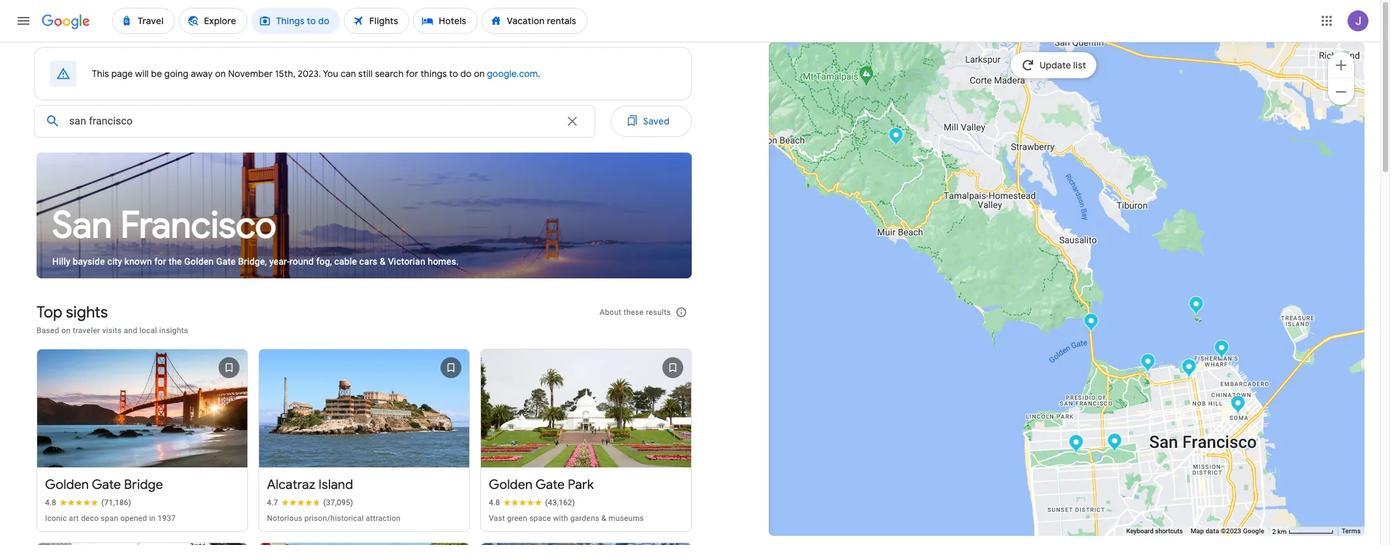 Task type: locate. For each thing, give the bounding box(es) containing it.
bayside
[[73, 257, 105, 267]]

0 horizontal spatial on
[[61, 327, 71, 336]]

0 horizontal spatial &
[[380, 257, 386, 267]]

results
[[646, 308, 671, 317]]

2 4.8 from the left
[[489, 499, 500, 508]]

iconic
[[45, 514, 67, 523]]

golden for golden gate bridge
[[45, 477, 89, 493]]

san
[[52, 202, 112, 249]]

muir woods national monument image
[[889, 127, 904, 149]]

space
[[530, 514, 551, 523]]

list containing golden gate bridge
[[31, 339, 697, 546]]

bridge
[[124, 477, 163, 493]]

google.com link
[[487, 68, 538, 80]]

& right cars
[[380, 257, 386, 267]]

can
[[341, 68, 356, 80]]

golden
[[184, 257, 214, 267], [45, 477, 89, 493], [489, 477, 533, 493]]

& inside list
[[602, 514, 607, 523]]

1 horizontal spatial &
[[602, 514, 607, 523]]

4.8 inside image
[[489, 499, 500, 508]]

golden gate bridge image
[[1084, 313, 1099, 335]]

list
[[31, 339, 697, 546]]

saved
[[643, 116, 670, 127]]

will
[[135, 68, 149, 80]]

2 km
[[1273, 529, 1289, 536]]

& right gardens
[[602, 514, 607, 523]]

0 vertical spatial for
[[406, 68, 418, 80]]

save golden gate bridge to collection image
[[213, 353, 245, 384]]

list
[[1074, 59, 1086, 71]]

map data ©2023 google
[[1191, 528, 1265, 535]]

this
[[92, 68, 109, 80]]

on
[[215, 68, 226, 80], [474, 68, 485, 80], [61, 327, 71, 336]]

alcatraz island image
[[1189, 296, 1204, 318]]

golden up 4.8 out of 5 stars from 71,186 reviews image
[[45, 477, 89, 493]]

san francisco
[[52, 202, 276, 249]]

cable
[[334, 257, 357, 267]]

palace of fine arts image
[[1141, 354, 1156, 375]]

on right based
[[61, 327, 71, 336]]

4.8 inside image
[[45, 499, 56, 508]]

terms link
[[1342, 528, 1361, 535]]

hilly
[[52, 257, 70, 267]]

top sights region
[[24, 292, 697, 546]]

this page will be going away on november 15th, 2023. you can still search for things to do on google.com .
[[92, 68, 540, 80]]

map region
[[679, 0, 1391, 546]]

traveler
[[73, 327, 100, 336]]

bridge,
[[238, 257, 267, 267]]

golden gate park
[[489, 477, 594, 493]]

on right away
[[215, 68, 226, 80]]

1 vertical spatial &
[[602, 514, 607, 523]]

known
[[125, 257, 152, 267]]

0 horizontal spatial golden
[[45, 477, 89, 493]]

on right 'do'
[[474, 68, 485, 80]]

zoom in map image
[[1334, 57, 1349, 73]]

golden gate bridge
[[45, 477, 163, 493]]

these
[[624, 308, 644, 317]]

1 horizontal spatial for
[[406, 68, 418, 80]]

round
[[290, 257, 314, 267]]

to
[[449, 68, 458, 80]]

visits
[[102, 327, 122, 336]]

1 4.8 from the left
[[45, 499, 56, 508]]

0 horizontal spatial 4.8
[[45, 499, 56, 508]]

4.8 up "iconic"
[[45, 499, 56, 508]]

2
[[1273, 529, 1276, 536]]

gate up (71,186)
[[92, 477, 121, 493]]

1 vertical spatial for
[[154, 257, 166, 267]]

shortcuts
[[1156, 528, 1183, 535]]

golden right the
[[184, 257, 214, 267]]

iconic art deco span opened in 1937
[[45, 514, 176, 523]]

gate up (43,162) on the bottom of the page
[[536, 477, 565, 493]]

still
[[358, 68, 373, 80]]

cars
[[359, 257, 378, 267]]

0 horizontal spatial for
[[154, 257, 166, 267]]

4.8 up vast
[[489, 499, 500, 508]]

&
[[380, 257, 386, 267], [602, 514, 607, 523]]

gate left bridge,
[[216, 257, 236, 267]]

1 horizontal spatial gate
[[216, 257, 236, 267]]

0 horizontal spatial gate
[[92, 477, 121, 493]]

prison/historical
[[305, 514, 364, 523]]

1 horizontal spatial 4.8
[[489, 499, 500, 508]]

zoom out map image
[[1334, 84, 1349, 100]]

4.8 out of 5 stars from 71,186 reviews image
[[45, 498, 131, 508]]

you
[[323, 68, 338, 80]]

based
[[37, 327, 59, 336]]

0 vertical spatial &
[[380, 257, 386, 267]]

art
[[69, 514, 79, 523]]

attraction
[[366, 514, 401, 523]]

gate
[[216, 257, 236, 267], [92, 477, 121, 493], [536, 477, 565, 493]]

gate for golden gate bridge
[[92, 477, 121, 493]]

notorious prison/historical attraction
[[267, 514, 401, 523]]

sights
[[66, 303, 108, 323]]

about these results image
[[666, 297, 697, 329]]

keyboard shortcuts
[[1127, 528, 1183, 535]]

for left the
[[154, 257, 166, 267]]

google
[[1244, 528, 1265, 535]]

victorian
[[388, 257, 426, 267]]

for left things
[[406, 68, 418, 80]]

2 horizontal spatial gate
[[536, 477, 565, 493]]

local
[[140, 327, 157, 336]]

green
[[507, 514, 528, 523]]

2023.
[[298, 68, 321, 80]]

4.8
[[45, 499, 56, 508], [489, 499, 500, 508]]

golden for golden gate park
[[489, 477, 533, 493]]

going
[[164, 68, 189, 80]]

lombard street image
[[1182, 359, 1197, 381]]

about
[[600, 308, 622, 317]]

2 horizontal spatial golden
[[489, 477, 533, 493]]

for
[[406, 68, 418, 80], [154, 257, 166, 267]]

golden up 4.8 out of 5 stars from 43,162 reviews image
[[489, 477, 533, 493]]

away
[[191, 68, 213, 80]]

(71,186)
[[101, 499, 131, 508]]

things
[[421, 68, 447, 80]]



Task type: describe. For each thing, give the bounding box(es) containing it.
keyboard
[[1127, 528, 1154, 535]]

4.8 out of 5 stars from 43,162 reviews image
[[489, 498, 575, 508]]

save golden gate park to collection image
[[657, 353, 689, 384]]

city
[[107, 257, 122, 267]]

gate for golden gate park
[[536, 477, 565, 493]]

4.7
[[267, 499, 278, 508]]

update list
[[1040, 59, 1086, 71]]

1 horizontal spatial on
[[215, 68, 226, 80]]

golden gate park image
[[1069, 435, 1084, 456]]

update
[[1040, 59, 1071, 71]]

do
[[461, 68, 472, 80]]

deco
[[81, 514, 99, 523]]

homes.
[[428, 257, 459, 267]]

notorious
[[267, 514, 303, 523]]

(43,162)
[[545, 499, 575, 508]]

4.8 for golden gate bridge
[[45, 499, 56, 508]]

park
[[568, 477, 594, 493]]

san francisco museum of modern art image
[[1231, 396, 1246, 417]]

gardens
[[570, 514, 600, 523]]

15th,
[[275, 68, 296, 80]]

year-
[[269, 257, 290, 267]]

pier 39 image
[[1214, 340, 1229, 362]]

vast
[[489, 514, 505, 523]]

and
[[124, 327, 137, 336]]

2 km button
[[1269, 528, 1338, 537]]

main menu image
[[16, 13, 31, 29]]

.
[[538, 68, 540, 80]]

museums
[[609, 514, 644, 523]]

google.com
[[487, 68, 538, 80]]

4.8 for golden gate park
[[489, 499, 500, 508]]

©2023
[[1221, 528, 1242, 535]]

opened
[[120, 514, 147, 523]]

search
[[375, 68, 404, 80]]

1 horizontal spatial golden
[[184, 257, 214, 267]]

map
[[1191, 528, 1204, 535]]

saved link
[[611, 106, 692, 137]]

data
[[1206, 528, 1220, 535]]

hilly bayside city known for the golden gate bridge, year-round fog, cable cars & victorian homes.
[[52, 257, 459, 267]]

alcatraz island
[[267, 477, 353, 493]]

span
[[101, 514, 118, 523]]

2 horizontal spatial on
[[474, 68, 485, 80]]

be
[[151, 68, 162, 80]]

fog,
[[316, 257, 332, 267]]

Search for destinations, sights and more text field
[[69, 106, 557, 137]]

on inside top sights region
[[61, 327, 71, 336]]

with
[[553, 514, 568, 523]]

vast green space with gardens & museums
[[489, 514, 644, 523]]

save alcatraz island to collection image
[[435, 353, 467, 384]]

the
[[169, 257, 182, 267]]

clear image
[[564, 114, 580, 129]]

island
[[319, 477, 353, 493]]

list inside top sights region
[[31, 339, 697, 546]]

california academy of sciences image
[[1107, 434, 1122, 455]]

terms
[[1342, 528, 1361, 535]]

about these results
[[600, 308, 671, 317]]

4.7 out of 5 stars from 37,095 reviews image
[[267, 498, 353, 508]]

top sights
[[37, 303, 108, 323]]

page
[[111, 68, 133, 80]]

based on traveler visits and local insights
[[37, 327, 188, 336]]

francisco
[[120, 202, 276, 249]]

update list button
[[1011, 52, 1097, 78]]

insights
[[159, 327, 188, 336]]

alcatraz
[[267, 477, 316, 493]]

keyboard shortcuts button
[[1127, 528, 1183, 537]]

1937
[[158, 514, 176, 523]]

in
[[149, 514, 156, 523]]

km
[[1278, 529, 1287, 536]]

top
[[37, 303, 62, 323]]

november
[[228, 68, 273, 80]]

(37,095)
[[323, 499, 353, 508]]



Task type: vqa. For each thing, say whether or not it's contained in the screenshot.


